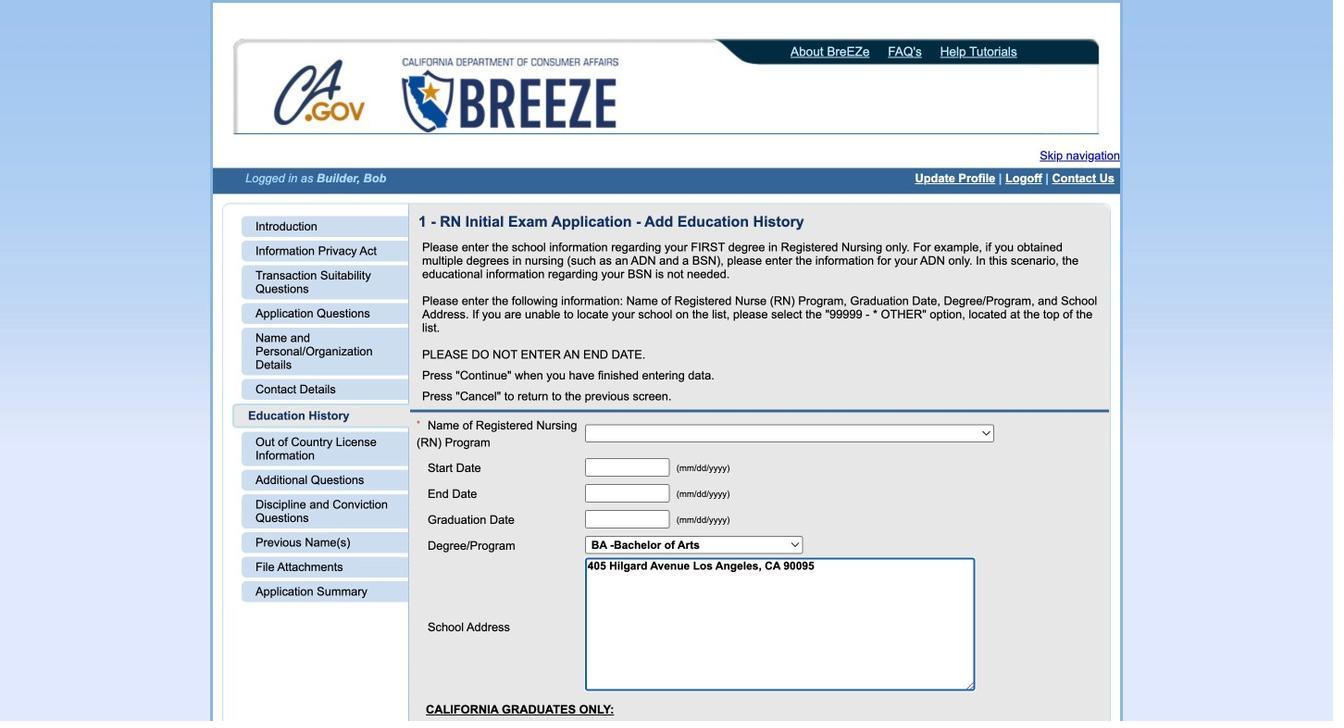 Task type: locate. For each thing, give the bounding box(es) containing it.
None text field
[[585, 484, 670, 503], [585, 510, 670, 529], [585, 558, 976, 692], [585, 484, 670, 503], [585, 510, 670, 529], [585, 558, 976, 692]]

None text field
[[585, 458, 670, 477]]

ca.gov image
[[273, 58, 368, 131]]



Task type: vqa. For each thing, say whether or not it's contained in the screenshot.
  radio
no



Task type: describe. For each thing, give the bounding box(es) containing it.
state of california breeze image
[[398, 58, 622, 132]]



